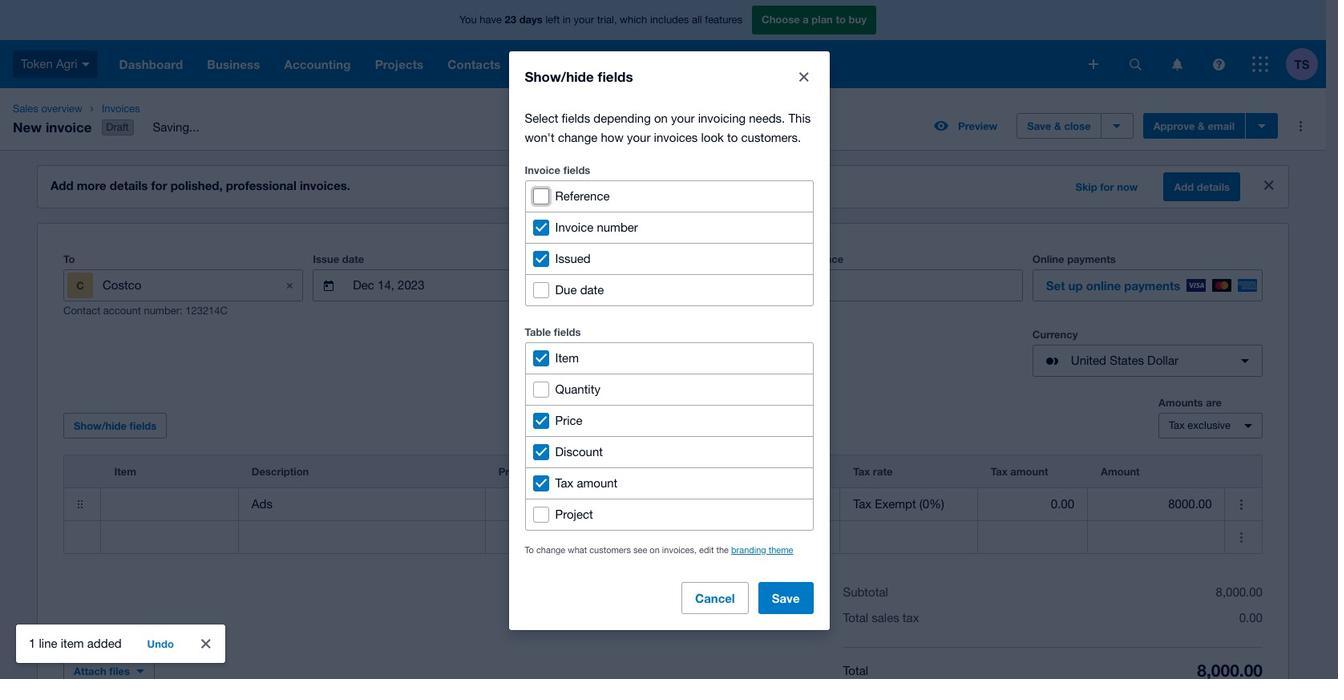 Task type: describe. For each thing, give the bounding box(es) containing it.
0.00 inside invoice line item list element
[[1051, 497, 1075, 511]]

look
[[701, 130, 724, 144]]

undo button
[[138, 631, 184, 657]]

states
[[1110, 354, 1145, 367]]

invoices,
[[662, 545, 697, 555]]

show/hide inside dialog
[[525, 68, 594, 85]]

1 vertical spatial item
[[114, 465, 136, 478]]

add details
[[1175, 181, 1230, 193]]

close
[[1065, 120, 1091, 132]]

currency
[[1033, 328, 1078, 341]]

Issue date text field
[[352, 270, 505, 301]]

Discount field
[[623, 489, 703, 520]]

tax exclusive button
[[1159, 413, 1263, 439]]

set up online payments
[[1047, 278, 1181, 293]]

c
[[76, 279, 84, 292]]

invoice number element
[[553, 270, 783, 302]]

2 price field from the top
[[486, 522, 622, 553]]

includes
[[650, 14, 689, 26]]

invoice inside 'invoice fields' group
[[555, 220, 594, 234]]

attach
[[74, 665, 106, 678]]

account
[[103, 305, 141, 317]]

1
[[29, 637, 36, 650]]

skip for now button
[[1066, 174, 1148, 200]]

online payments
[[1033, 253, 1116, 266]]

tax inside popup button
[[1169, 420, 1185, 432]]

a
[[803, 13, 809, 26]]

tax inside table fields group
[[555, 476, 574, 490]]

your inside you have 23 days left in your trial, which includes all features
[[574, 14, 594, 26]]

1 horizontal spatial reference
[[793, 253, 844, 266]]

add more details for polished, professional invoices. status
[[38, 166, 1289, 208]]

trial,
[[597, 14, 617, 26]]

2 vertical spatial your
[[627, 130, 651, 144]]

show/hide fields inside button
[[74, 420, 157, 432]]

polished,
[[171, 178, 223, 193]]

set up online payments button
[[1033, 270, 1263, 302]]

amounts
[[1159, 396, 1204, 409]]

choose
[[762, 13, 800, 26]]

online
[[1033, 253, 1065, 266]]

tax
[[903, 611, 920, 625]]

files
[[109, 665, 130, 678]]

how
[[601, 130, 624, 144]]

amount inside invoice line item list element
[[1011, 465, 1049, 478]]

2 amount field from the top
[[1088, 522, 1225, 553]]

undo
[[147, 638, 174, 650]]

total for total
[[843, 664, 869, 677]]

to inside select fields depending on your invoicing needs.  this won't change how your invoices look to customers.
[[727, 130, 738, 144]]

1 horizontal spatial svg image
[[1172, 58, 1183, 70]]

set
[[1047, 278, 1066, 293]]

save & close
[[1028, 120, 1091, 132]]

table fields group
[[525, 342, 814, 531]]

invoices
[[654, 130, 698, 144]]

show/hide inside button
[[74, 420, 127, 432]]

tax rate
[[854, 465, 893, 478]]

choose a plan to buy
[[762, 13, 867, 26]]

invoices link
[[95, 101, 212, 117]]

professional
[[226, 178, 297, 193]]

united states dollar button
[[1033, 345, 1263, 377]]

approve
[[1154, 120, 1195, 132]]

tax exclusive
[[1169, 420, 1231, 432]]

exclusive
[[1188, 420, 1231, 432]]

123214c
[[185, 305, 228, 317]]

agri
[[56, 57, 77, 70]]

now
[[1117, 181, 1139, 193]]

23
[[505, 13, 517, 26]]

all
[[692, 14, 702, 26]]

& for close
[[1055, 120, 1062, 132]]

Description text field
[[239, 489, 485, 520]]

disc.
[[636, 465, 661, 478]]

account
[[716, 465, 758, 478]]

invoice for invoice number 'element'
[[553, 253, 589, 266]]

contact account number: 123214c
[[63, 305, 228, 317]]

date for due date
[[580, 283, 604, 296]]

table
[[525, 325, 551, 338]]

ts
[[1295, 57, 1310, 71]]

branding theme link
[[732, 545, 794, 555]]

invoices.
[[300, 178, 351, 193]]

to for to
[[63, 253, 75, 266]]

quantity
[[555, 382, 601, 396]]

save button
[[759, 582, 814, 614]]

which
[[620, 14, 648, 26]]

tax amount inside table fields group
[[555, 476, 618, 490]]

close image inside 1 line item added status
[[190, 628, 222, 660]]

to change what customers see on invoices, edit the branding theme
[[525, 545, 794, 555]]

total for total sales tax
[[843, 611, 869, 625]]

8,000.00
[[1216, 586, 1263, 599]]

won't
[[525, 130, 555, 144]]

Reference text field
[[831, 270, 1023, 301]]

tax amount inside invoice line item list element
[[991, 465, 1049, 478]]

added
[[87, 637, 122, 650]]

depending
[[594, 111, 651, 125]]

item
[[61, 637, 84, 650]]

invoice fields group
[[525, 180, 814, 306]]

sales overview
[[13, 103, 83, 115]]

add details button
[[1164, 173, 1241, 201]]

more date options image
[[511, 270, 543, 302]]

united states dollar
[[1071, 354, 1179, 367]]

rate
[[873, 465, 893, 478]]

1 line item added
[[29, 637, 122, 650]]

subtotal
[[843, 586, 889, 599]]

payments inside popup button
[[1125, 278, 1181, 293]]

sales
[[13, 103, 38, 115]]

description
[[252, 465, 309, 478]]



Task type: vqa. For each thing, say whether or not it's contained in the screenshot.
how
yes



Task type: locate. For each thing, give the bounding box(es) containing it.
on
[[654, 111, 668, 125], [650, 545, 660, 555]]

1 vertical spatial save
[[772, 591, 800, 605]]

0 vertical spatial price
[[555, 413, 583, 427]]

for left polished,
[[151, 178, 167, 193]]

close image
[[788, 61, 820, 93], [190, 628, 222, 660]]

0 horizontal spatial svg image
[[81, 62, 89, 66]]

1 line item added status
[[16, 625, 225, 663]]

2 horizontal spatial your
[[671, 111, 695, 125]]

token
[[21, 57, 53, 70]]

close image up the this
[[788, 61, 820, 93]]

total down subtotal on the right bottom of the page
[[843, 611, 869, 625]]

price field up what
[[486, 489, 622, 520]]

fields inside show/hide fields button
[[130, 420, 157, 432]]

& inside 'button'
[[1198, 120, 1206, 132]]

&
[[1055, 120, 1062, 132], [1198, 120, 1206, 132]]

1 vertical spatial close image
[[190, 628, 222, 660]]

1 vertical spatial total
[[843, 664, 869, 677]]

save for save & close
[[1028, 120, 1052, 132]]

1 horizontal spatial to
[[525, 545, 534, 555]]

costco
[[103, 278, 141, 292]]

svg image
[[1172, 58, 1183, 70], [81, 62, 89, 66]]

svg image right agri
[[81, 62, 89, 66]]

0 vertical spatial show/hide fields
[[525, 68, 633, 85]]

save
[[1028, 120, 1052, 132], [772, 591, 800, 605]]

add
[[51, 178, 73, 193], [1175, 181, 1195, 193]]

0 horizontal spatial to
[[727, 130, 738, 144]]

0 horizontal spatial reference
[[555, 189, 610, 203]]

change
[[558, 130, 598, 144], [537, 545, 566, 555]]

Description text field
[[239, 522, 485, 553]]

1 vertical spatial to
[[727, 130, 738, 144]]

edit
[[699, 545, 714, 555]]

invoice number up due date
[[553, 253, 630, 266]]

details inside button
[[1197, 181, 1230, 193]]

cancel
[[695, 591, 735, 605]]

1 vertical spatial show/hide fields
[[74, 420, 157, 432]]

dollar
[[1148, 354, 1179, 367]]

add for add details
[[1175, 181, 1195, 193]]

1 horizontal spatial for
[[1101, 181, 1115, 193]]

fields inside select fields depending on your invoicing needs.  this won't change how your invoices look to customers.
[[562, 111, 590, 125]]

1 vertical spatial number
[[592, 253, 630, 266]]

show/hide fields dialog
[[509, 51, 830, 630]]

price inside table fields group
[[555, 413, 583, 427]]

1 horizontal spatial save
[[1028, 120, 1052, 132]]

up
[[1069, 278, 1083, 293]]

0 vertical spatial your
[[574, 14, 594, 26]]

0 vertical spatial reference
[[555, 189, 610, 203]]

date right issue
[[342, 253, 364, 266]]

save for save
[[772, 591, 800, 605]]

1 horizontal spatial amount
[[1011, 465, 1049, 478]]

0 horizontal spatial details
[[110, 178, 148, 193]]

invoice number up issued
[[555, 220, 638, 234]]

1 vertical spatial price
[[499, 465, 524, 478]]

payments right online
[[1125, 278, 1181, 293]]

0 vertical spatial number
[[597, 220, 638, 234]]

add right now
[[1175, 181, 1195, 193]]

you have 23 days left in your trial, which includes all features
[[460, 13, 743, 26]]

issued
[[555, 251, 591, 265]]

1 vertical spatial price field
[[486, 522, 622, 553]]

invoice number
[[555, 220, 638, 234], [553, 253, 630, 266]]

united
[[1071, 354, 1107, 367]]

0 vertical spatial payments
[[1068, 253, 1116, 266]]

1 horizontal spatial your
[[627, 130, 651, 144]]

show/hide fields inside dialog
[[525, 68, 633, 85]]

1 vertical spatial invoice number
[[553, 253, 630, 266]]

add inside button
[[1175, 181, 1195, 193]]

close image inside show/hide fields dialog
[[788, 61, 820, 93]]

0 vertical spatial 0.00
[[1051, 497, 1075, 511]]

details right more
[[110, 178, 148, 193]]

plan
[[812, 13, 833, 26]]

total down the total sales tax
[[843, 664, 869, 677]]

0 horizontal spatial show/hide
[[74, 420, 127, 432]]

your up "invoices"
[[671, 111, 695, 125]]

price
[[555, 413, 583, 427], [499, 465, 524, 478]]

attach files button
[[63, 659, 155, 679]]

0 horizontal spatial 0.00
[[1051, 497, 1075, 511]]

issue date
[[313, 253, 364, 266]]

0 horizontal spatial payments
[[1068, 253, 1116, 266]]

1 price field from the top
[[486, 489, 622, 520]]

change left what
[[537, 545, 566, 555]]

save down theme
[[772, 591, 800, 605]]

0 horizontal spatial your
[[574, 14, 594, 26]]

1 vertical spatial invoice
[[555, 220, 594, 234]]

preview button
[[925, 113, 1008, 139]]

close image right undo button
[[190, 628, 222, 660]]

to left what
[[525, 545, 534, 555]]

1 total from the top
[[843, 611, 869, 625]]

& left the close on the top of the page
[[1055, 120, 1062, 132]]

reference
[[555, 189, 610, 203], [793, 253, 844, 266]]

invoice number inside 'invoice fields' group
[[555, 220, 638, 234]]

Amount field
[[1088, 489, 1225, 520], [1088, 522, 1225, 553]]

1 vertical spatial 0.00
[[1240, 611, 1263, 625]]

0 vertical spatial to
[[63, 253, 75, 266]]

& left email
[[1198, 120, 1206, 132]]

ts banner
[[0, 0, 1327, 88]]

1 vertical spatial change
[[537, 545, 566, 555]]

on inside select fields depending on your invoicing needs.  this won't change how your invoices look to customers.
[[654, 111, 668, 125]]

Price field
[[486, 489, 622, 520], [486, 522, 622, 553]]

ts button
[[1287, 40, 1327, 88]]

1 vertical spatial your
[[671, 111, 695, 125]]

0 vertical spatial date
[[342, 253, 364, 266]]

1 vertical spatial amount field
[[1088, 522, 1225, 553]]

1 horizontal spatial add
[[1175, 181, 1195, 193]]

save inside button
[[772, 591, 800, 605]]

tax amount
[[991, 465, 1049, 478], [555, 476, 618, 490]]

add for add more details for polished, professional invoices.
[[51, 178, 73, 193]]

customers
[[590, 545, 631, 555]]

attach files
[[74, 665, 130, 678]]

on up "invoices"
[[654, 111, 668, 125]]

total sales tax
[[843, 611, 920, 625]]

1 horizontal spatial details
[[1197, 181, 1230, 193]]

amounts are
[[1159, 396, 1222, 409]]

new
[[13, 118, 42, 135]]

save & close button
[[1017, 113, 1102, 139]]

1 amount field from the top
[[1088, 489, 1225, 520]]

save inside button
[[1028, 120, 1052, 132]]

change inside select fields depending on your invoicing needs.  this won't change how your invoices look to customers.
[[558, 130, 598, 144]]

line
[[39, 637, 57, 650]]

1 vertical spatial payments
[[1125, 278, 1181, 293]]

date for issue date
[[342, 253, 364, 266]]

number right issued
[[592, 253, 630, 266]]

0 vertical spatial price field
[[486, 489, 622, 520]]

0 vertical spatial invoice number
[[555, 220, 638, 234]]

save left the close on the top of the page
[[1028, 120, 1052, 132]]

0 vertical spatial amount field
[[1088, 489, 1225, 520]]

number down add more details for polished, professional invoices. status
[[597, 220, 638, 234]]

due
[[555, 283, 577, 296]]

0 vertical spatial close image
[[788, 61, 820, 93]]

reference inside 'invoice fields' group
[[555, 189, 610, 203]]

due date
[[555, 283, 604, 296]]

price inside invoice line item list element
[[499, 465, 524, 478]]

0 horizontal spatial save
[[772, 591, 800, 605]]

& for email
[[1198, 120, 1206, 132]]

to for to change what customers see on invoices, edit the branding theme
[[525, 545, 534, 555]]

invoicing
[[698, 111, 746, 125]]

1 vertical spatial date
[[580, 283, 604, 296]]

1 horizontal spatial tax amount
[[991, 465, 1049, 478]]

show/hide
[[525, 68, 594, 85], [74, 420, 127, 432]]

payments up online
[[1068, 253, 1116, 266]]

change left the how
[[558, 130, 598, 144]]

date inside 'invoice fields' group
[[580, 283, 604, 296]]

0 horizontal spatial to
[[63, 253, 75, 266]]

2 & from the left
[[1198, 120, 1206, 132]]

tax
[[1169, 420, 1185, 432], [854, 465, 870, 478], [991, 465, 1008, 478], [555, 476, 574, 490]]

1 horizontal spatial show/hide
[[525, 68, 594, 85]]

item inside table fields group
[[555, 351, 579, 365]]

new invoice
[[13, 118, 92, 135]]

invoice up issued
[[555, 220, 594, 234]]

1 horizontal spatial 0.00
[[1240, 611, 1263, 625]]

date right due
[[580, 283, 604, 296]]

0 horizontal spatial close image
[[190, 628, 222, 660]]

0 vertical spatial change
[[558, 130, 598, 144]]

project
[[555, 507, 593, 521]]

& inside button
[[1055, 120, 1062, 132]]

skip for now
[[1076, 181, 1139, 193]]

2 total from the top
[[843, 664, 869, 677]]

show/hide fields button
[[63, 413, 167, 439]]

0 vertical spatial item
[[555, 351, 579, 365]]

theme
[[769, 545, 794, 555]]

1 & from the left
[[1055, 120, 1062, 132]]

your right in
[[574, 14, 594, 26]]

invoice up due
[[553, 253, 589, 266]]

Invoice number text field
[[591, 270, 783, 301]]

1 vertical spatial to
[[525, 545, 534, 555]]

0 horizontal spatial add
[[51, 178, 73, 193]]

invoice line item list element
[[63, 455, 1263, 554]]

svg image
[[1253, 56, 1269, 72], [1130, 58, 1142, 70], [1213, 58, 1225, 70], [1089, 59, 1099, 69]]

sales overview link
[[6, 101, 89, 117]]

payments
[[1068, 253, 1116, 266], [1125, 278, 1181, 293]]

for inside skip for now button
[[1101, 181, 1115, 193]]

1 horizontal spatial date
[[580, 283, 604, 296]]

0 vertical spatial save
[[1028, 120, 1052, 132]]

0 vertical spatial show/hide
[[525, 68, 594, 85]]

select fields depending on your invoicing needs.  this won't change how your invoices look to customers.
[[525, 111, 811, 144]]

to right the look on the top right of page
[[727, 130, 738, 144]]

branding
[[732, 545, 767, 555]]

1 horizontal spatial item
[[555, 351, 579, 365]]

1 horizontal spatial price
[[555, 413, 583, 427]]

more
[[77, 178, 106, 193]]

to inside ts banner
[[836, 13, 846, 26]]

0 horizontal spatial date
[[342, 253, 364, 266]]

price field down project
[[486, 522, 622, 553]]

0 horizontal spatial price
[[499, 465, 524, 478]]

0 horizontal spatial item
[[114, 465, 136, 478]]

0 horizontal spatial &
[[1055, 120, 1062, 132]]

to left buy
[[836, 13, 846, 26]]

invoice down won't
[[525, 163, 561, 176]]

0 vertical spatial invoice
[[525, 163, 561, 176]]

number inside 'invoice fields' group
[[597, 220, 638, 234]]

add more details for polished, professional invoices.
[[51, 178, 351, 193]]

item
[[555, 351, 579, 365], [114, 465, 136, 478]]

saving...
[[153, 120, 199, 134]]

invoice
[[525, 163, 561, 176], [555, 220, 594, 234], [553, 253, 589, 266]]

0 horizontal spatial for
[[151, 178, 167, 193]]

sales
[[872, 611, 900, 625]]

token agri
[[21, 57, 77, 70]]

0 vertical spatial on
[[654, 111, 668, 125]]

1 horizontal spatial show/hide fields
[[525, 68, 633, 85]]

features
[[705, 14, 743, 26]]

1 horizontal spatial payments
[[1125, 278, 1181, 293]]

0 horizontal spatial show/hide fields
[[74, 420, 157, 432]]

left
[[546, 14, 560, 26]]

draft
[[106, 121, 129, 133]]

amount inside table fields group
[[577, 476, 618, 490]]

amount
[[1101, 465, 1140, 478]]

add left more
[[51, 178, 73, 193]]

for left now
[[1101, 181, 1115, 193]]

1 vertical spatial show/hide
[[74, 420, 127, 432]]

on right see at the left bottom
[[650, 545, 660, 555]]

1 horizontal spatial to
[[836, 13, 846, 26]]

invoice for 'invoice fields' group
[[525, 163, 561, 176]]

details down email
[[1197, 181, 1230, 193]]

table fields
[[525, 325, 581, 338]]

details
[[110, 178, 148, 193], [1197, 181, 1230, 193]]

issue
[[313, 253, 339, 266]]

1 horizontal spatial &
[[1198, 120, 1206, 132]]

0 vertical spatial to
[[836, 13, 846, 26]]

1 vertical spatial reference
[[793, 253, 844, 266]]

to inside show/hide fields dialog
[[525, 545, 534, 555]]

skip
[[1076, 181, 1098, 193]]

invoices
[[102, 103, 140, 115]]

svg image up approve
[[1172, 58, 1183, 70]]

customers.
[[742, 130, 802, 144]]

item down show/hide fields button
[[114, 465, 136, 478]]

1 vertical spatial on
[[650, 545, 660, 555]]

item down 'table fields' in the left top of the page
[[555, 351, 579, 365]]

preview
[[959, 120, 998, 132]]

2 vertical spatial invoice
[[553, 253, 589, 266]]

your down depending
[[627, 130, 651, 144]]

0 horizontal spatial tax amount
[[555, 476, 618, 490]]

overview
[[41, 103, 83, 115]]

to up contact
[[63, 253, 75, 266]]

svg image inside token agri popup button
[[81, 62, 89, 66]]

0 vertical spatial total
[[843, 611, 869, 625]]

0 horizontal spatial amount
[[577, 476, 618, 490]]

1 horizontal spatial close image
[[788, 61, 820, 93]]

to
[[63, 253, 75, 266], [525, 545, 534, 555]]



